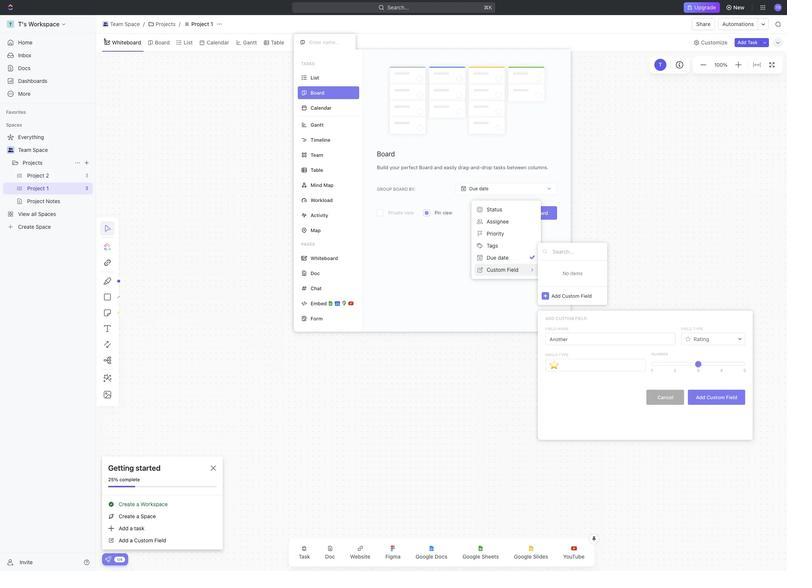 Task type: describe. For each thing, give the bounding box(es) containing it.
share
[[697, 21, 711, 27]]

view
[[304, 39, 316, 45]]

close image
[[211, 466, 216, 471]]

doc inside button
[[325, 554, 335, 560]]

2 vertical spatial space
[[141, 513, 156, 520]]

0 vertical spatial gantt
[[243, 39, 257, 45]]

docs inside sidebar "navigation"
[[18, 65, 31, 71]]

google slides
[[514, 554, 549, 560]]

automations button
[[719, 18, 758, 30]]

workspace
[[141, 501, 168, 508]]

Enter name... field
[[309, 39, 350, 46]]

view button
[[294, 34, 318, 51]]

table inside table link
[[271, 39, 285, 45]]

add task
[[738, 39, 758, 45]]

1 inside project 1 link
[[211, 21, 213, 27]]

add custom field button
[[538, 287, 608, 305]]

1 horizontal spatial space
[[125, 21, 140, 27]]

custom down task
[[134, 538, 153, 544]]

1 vertical spatial calendar
[[311, 105, 332, 111]]

team space inside tree
[[18, 147, 48, 153]]

getting started
[[108, 464, 161, 473]]

calendar link
[[205, 37, 229, 48]]

add inside dropdown button
[[552, 293, 561, 299]]

gantt link
[[242, 37, 257, 48]]

getting
[[108, 464, 134, 473]]

due for due date dropdown button
[[470, 186, 478, 192]]

board link
[[154, 37, 170, 48]]

emoji type ⭐
[[546, 353, 569, 370]]

dashboards
[[18, 78, 47, 84]]

100%
[[715, 62, 728, 68]]

type for emoji type ⭐
[[559, 353, 569, 357]]

2 / from the left
[[179, 21, 181, 27]]

5
[[744, 368, 747, 373]]

website button
[[344, 541, 377, 565]]

status button
[[475, 204, 538, 216]]

0 horizontal spatial task
[[299, 554, 310, 560]]

docs inside button
[[435, 554, 448, 560]]

field inside button
[[727, 394, 738, 400]]

⌘k
[[484, 4, 492, 11]]

form
[[311, 316, 323, 322]]

tags button
[[475, 240, 538, 252]]

1 horizontal spatial task
[[748, 39, 758, 45]]

2
[[674, 368, 677, 373]]

started
[[136, 464, 161, 473]]

activity
[[311, 212, 329, 218]]

due date for due date button
[[487, 255, 509, 261]]

doc button
[[319, 541, 341, 565]]

tree inside sidebar "navigation"
[[3, 131, 93, 233]]

custom inside add custom field dropdown button
[[562, 293, 580, 299]]

add custom field inside button
[[697, 394, 738, 400]]

⭐
[[550, 360, 559, 370]]

customize button
[[692, 37, 730, 48]]

25%
[[108, 477, 118, 483]]

name
[[558, 327, 569, 331]]

table link
[[270, 37, 285, 48]]

youtube button
[[558, 541, 591, 565]]

complete
[[120, 477, 140, 483]]

no
[[563, 271, 570, 277]]

status
[[487, 206, 503, 213]]

upgrade link
[[685, 2, 720, 13]]

spaces
[[6, 122, 22, 128]]

inbox link
[[3, 49, 93, 61]]

google for google slides
[[514, 554, 532, 560]]

embed
[[311, 301, 327, 307]]

projects link inside tree
[[23, 157, 72, 169]]

a for task
[[130, 526, 133, 532]]

0 vertical spatial map
[[324, 182, 334, 188]]

create a workspace
[[119, 501, 168, 508]]

create for create a workspace
[[119, 501, 135, 508]]

sidebar navigation
[[0, 15, 96, 572]]

google for google docs
[[416, 554, 434, 560]]

4
[[721, 368, 724, 373]]

website
[[350, 554, 371, 560]]

rating button
[[682, 333, 746, 346]]

0 horizontal spatial doc
[[311, 270, 320, 276]]

2 horizontal spatial team
[[311, 152, 323, 158]]

custom field
[[487, 267, 519, 273]]

0 vertical spatial projects link
[[146, 20, 178, 29]]

1 horizontal spatial team space link
[[101, 20, 142, 29]]

custom inside custom field dropdown button
[[487, 267, 506, 273]]

chat
[[311, 285, 322, 291]]

google docs button
[[410, 541, 454, 565]]

board
[[393, 187, 408, 192]]

1 horizontal spatial gantt
[[311, 122, 324, 128]]

timeline
[[311, 137, 331, 143]]

due for due date button
[[487, 255, 497, 261]]

favorites button
[[3, 108, 29, 117]]

25% complete
[[108, 477, 140, 483]]

assignee
[[487, 218, 509, 225]]

automations
[[723, 21, 755, 27]]

0 vertical spatial whiteboard
[[112, 39, 141, 45]]

emoji
[[546, 353, 558, 357]]

home link
[[3, 37, 93, 49]]

workload
[[311, 197, 333, 203]]

number
[[652, 352, 669, 357]]

mind
[[311, 182, 322, 188]]

t
[[659, 62, 663, 68]]

by:
[[409, 187, 416, 192]]

add custom field inside dropdown button
[[552, 293, 592, 299]]

google docs
[[416, 554, 448, 560]]

field type
[[682, 327, 704, 331]]

google sheets button
[[457, 541, 505, 565]]

custom inside add custom field button
[[707, 394, 725, 400]]

sheets
[[482, 554, 499, 560]]

home
[[18, 39, 33, 46]]

customize
[[702, 39, 728, 45]]

onboarding checklist button element
[[105, 557, 111, 563]]

create a space
[[119, 513, 156, 520]]

0 vertical spatial board
[[155, 39, 170, 45]]

3
[[698, 368, 700, 373]]



Task type: locate. For each thing, give the bounding box(es) containing it.
1 horizontal spatial docs
[[435, 554, 448, 560]]

1 vertical spatial gantt
[[311, 122, 324, 128]]

0 horizontal spatial team space link
[[18, 144, 91, 156]]

custom field button
[[475, 264, 538, 276]]

1 horizontal spatial whiteboard
[[311, 255, 338, 261]]

rating
[[694, 336, 710, 342]]

tree containing team space
[[3, 131, 93, 233]]

task down automations button
[[748, 39, 758, 45]]

due date inside button
[[487, 255, 509, 261]]

doc up chat
[[311, 270, 320, 276]]

assignee button
[[475, 216, 538, 228]]

map right mind
[[324, 182, 334, 188]]

1 horizontal spatial map
[[324, 182, 334, 188]]

space inside tree
[[33, 147, 48, 153]]

a for custom
[[130, 538, 133, 544]]

0 horizontal spatial calendar
[[207, 39, 229, 45]]

1 horizontal spatial type
[[694, 327, 704, 331]]

add custom field down no items
[[552, 293, 592, 299]]

date inside due date dropdown button
[[480, 186, 489, 192]]

onboarding checklist button image
[[105, 557, 111, 563]]

1 vertical spatial board
[[377, 150, 395, 158]]

100% button
[[713, 60, 730, 69]]

gantt up timeline
[[311, 122, 324, 128]]

0 horizontal spatial docs
[[18, 65, 31, 71]]

type up the "rating"
[[694, 327, 704, 331]]

list down project 1 link
[[184, 39, 193, 45]]

0 vertical spatial create
[[119, 501, 135, 508]]

0 vertical spatial list
[[184, 39, 193, 45]]

1 horizontal spatial calendar
[[311, 105, 332, 111]]

gantt left table link
[[243, 39, 257, 45]]

1 / from the left
[[143, 21, 145, 27]]

space right user group icon
[[33, 147, 48, 153]]

create up create a space
[[119, 501, 135, 508]]

add a custom field
[[119, 538, 166, 544]]

cancel button
[[647, 390, 685, 405]]

projects inside sidebar "navigation"
[[23, 160, 43, 166]]

whiteboard up chat
[[311, 255, 338, 261]]

type for field type
[[694, 327, 704, 331]]

add
[[738, 39, 747, 45], [552, 293, 561, 299], [546, 316, 555, 321], [697, 394, 706, 400], [119, 526, 129, 532], [119, 538, 129, 544]]

1 vertical spatial 1
[[651, 368, 653, 373]]

0 horizontal spatial space
[[33, 147, 48, 153]]

2 vertical spatial board
[[533, 210, 549, 216]]

date
[[480, 186, 489, 192], [498, 255, 509, 261]]

1 vertical spatial create
[[119, 513, 135, 520]]

0 horizontal spatial projects link
[[23, 157, 72, 169]]

1 horizontal spatial due
[[487, 255, 497, 261]]

field name
[[546, 327, 569, 331]]

priority button
[[475, 228, 538, 240]]

1 vertical spatial projects link
[[23, 157, 72, 169]]

1 horizontal spatial google
[[463, 554, 481, 560]]

1 create from the top
[[119, 501, 135, 508]]

date up status
[[480, 186, 489, 192]]

1 horizontal spatial projects link
[[146, 20, 178, 29]]

calendar down project 1
[[207, 39, 229, 45]]

google right figma
[[416, 554, 434, 560]]

3 google from the left
[[514, 554, 532, 560]]

1 horizontal spatial board
[[377, 150, 395, 158]]

add a task
[[119, 526, 145, 532]]

a
[[136, 501, 139, 508], [136, 513, 139, 520], [130, 526, 133, 532], [130, 538, 133, 544]]

0 horizontal spatial /
[[143, 21, 145, 27]]

1 vertical spatial task
[[299, 554, 310, 560]]

1 vertical spatial docs
[[435, 554, 448, 560]]

0 vertical spatial space
[[125, 21, 140, 27]]

Enter name... text field
[[546, 333, 676, 346]]

map down the activity
[[311, 227, 321, 233]]

1 vertical spatial due date
[[487, 255, 509, 261]]

calendar up timeline
[[311, 105, 332, 111]]

team space link inside tree
[[18, 144, 91, 156]]

1 horizontal spatial list
[[311, 75, 319, 81]]

google sheets
[[463, 554, 499, 560]]

1 horizontal spatial projects
[[156, 21, 176, 27]]

1 vertical spatial add custom field
[[546, 316, 587, 321]]

custom down due date button
[[487, 267, 506, 273]]

0 vertical spatial table
[[271, 39, 285, 45]]

1 horizontal spatial /
[[179, 21, 181, 27]]

0 vertical spatial doc
[[311, 270, 320, 276]]

1
[[211, 21, 213, 27], [651, 368, 653, 373]]

1 vertical spatial team space
[[18, 147, 48, 153]]

0 vertical spatial team space link
[[101, 20, 142, 29]]

0 horizontal spatial 1
[[211, 21, 213, 27]]

cancel
[[658, 394, 674, 400]]

1 vertical spatial space
[[33, 147, 48, 153]]

table right gantt link
[[271, 39, 285, 45]]

project
[[192, 21, 209, 27]]

google left slides
[[514, 554, 532, 560]]

1 vertical spatial type
[[559, 353, 569, 357]]

2 horizontal spatial board
[[533, 210, 549, 216]]

no items
[[563, 271, 583, 277]]

0 vertical spatial 1
[[211, 21, 213, 27]]

due date up status
[[470, 186, 489, 192]]

1/4
[[117, 557, 123, 562]]

team inside sidebar "navigation"
[[18, 147, 31, 153]]

1 horizontal spatial team space
[[110, 21, 140, 27]]

user group image
[[103, 22, 108, 26]]

1 vertical spatial map
[[311, 227, 321, 233]]

1 vertical spatial date
[[498, 255, 509, 261]]

team space right user group icon
[[18, 147, 48, 153]]

2 google from the left
[[463, 554, 481, 560]]

inbox
[[18, 52, 31, 58]]

custom down 4 at the right bottom of the page
[[707, 394, 725, 400]]

2 vertical spatial add custom field
[[697, 394, 738, 400]]

google inside 'button'
[[514, 554, 532, 560]]

docs
[[18, 65, 31, 71], [435, 554, 448, 560]]

type right emoji
[[559, 353, 569, 357]]

1 google from the left
[[416, 554, 434, 560]]

google slides button
[[508, 541, 555, 565]]

1 vertical spatial due
[[487, 255, 497, 261]]

new button
[[723, 2, 750, 14]]

whiteboard left board link at the left of the page
[[112, 39, 141, 45]]

a up create a space
[[136, 501, 139, 508]]

list down the view
[[311, 75, 319, 81]]

map
[[324, 182, 334, 188], [311, 227, 321, 233]]

add custom field down 4 at the right bottom of the page
[[697, 394, 738, 400]]

due inside dropdown button
[[470, 186, 478, 192]]

1 horizontal spatial team
[[110, 21, 123, 27]]

due date button
[[475, 252, 538, 264]]

upgrade
[[695, 4, 717, 11]]

view button
[[294, 37, 318, 48]]

0 horizontal spatial due
[[470, 186, 478, 192]]

space down create a workspace
[[141, 513, 156, 520]]

0 horizontal spatial projects
[[23, 160, 43, 166]]

0 vertical spatial team space
[[110, 21, 140, 27]]

0 horizontal spatial team space
[[18, 147, 48, 153]]

date for due date dropdown button
[[480, 186, 489, 192]]

0 horizontal spatial map
[[311, 227, 321, 233]]

group
[[377, 187, 392, 192]]

tree
[[3, 131, 93, 233]]

a down the "add a task"
[[130, 538, 133, 544]]

create for create a space
[[119, 513, 135, 520]]

1 right project
[[211, 21, 213, 27]]

type
[[694, 327, 704, 331], [559, 353, 569, 357]]

1 horizontal spatial doc
[[325, 554, 335, 560]]

add custom field up name
[[546, 316, 587, 321]]

0 horizontal spatial google
[[416, 554, 434, 560]]

dashboards link
[[3, 75, 93, 87]]

whiteboard
[[112, 39, 141, 45], [311, 255, 338, 261]]

0 vertical spatial docs
[[18, 65, 31, 71]]

slides
[[534, 554, 549, 560]]

task
[[134, 526, 145, 532]]

2 horizontal spatial space
[[141, 513, 156, 520]]

0 vertical spatial due
[[470, 186, 478, 192]]

0 vertical spatial type
[[694, 327, 704, 331]]

calendar inside 'link'
[[207, 39, 229, 45]]

1 down the number on the right bottom
[[651, 368, 653, 373]]

due date for due date dropdown button
[[470, 186, 489, 192]]

0 horizontal spatial board
[[155, 39, 170, 45]]

1 vertical spatial team space link
[[18, 144, 91, 156]]

due date up custom field
[[487, 255, 509, 261]]

Search... text field
[[553, 246, 604, 257]]

date inside due date button
[[498, 255, 509, 261]]

0 horizontal spatial type
[[559, 353, 569, 357]]

add custom field button
[[689, 390, 746, 405]]

whiteboard link
[[111, 37, 141, 48]]

figma
[[386, 554, 401, 560]]

youtube
[[564, 554, 585, 560]]

favorites
[[6, 109, 26, 115]]

space up whiteboard link at left
[[125, 21, 140, 27]]

invite
[[20, 559, 33, 566]]

0 vertical spatial projects
[[156, 21, 176, 27]]

2 horizontal spatial google
[[514, 554, 532, 560]]

custom down no items
[[562, 293, 580, 299]]

priority
[[487, 231, 505, 237]]

2 create from the top
[[119, 513, 135, 520]]

docs link
[[3, 62, 93, 74]]

team down timeline
[[311, 152, 323, 158]]

space
[[125, 21, 140, 27], [33, 147, 48, 153], [141, 513, 156, 520]]

projects link
[[146, 20, 178, 29], [23, 157, 72, 169]]

add task button
[[735, 38, 761, 47]]

0 vertical spatial due date
[[470, 186, 489, 192]]

search...
[[388, 4, 409, 11]]

a left task
[[130, 526, 133, 532]]

share button
[[692, 18, 716, 30]]

task left doc button
[[299, 554, 310, 560]]

1 vertical spatial doc
[[325, 554, 335, 560]]

0 vertical spatial calendar
[[207, 39, 229, 45]]

1 vertical spatial whiteboard
[[311, 255, 338, 261]]

team right user group image
[[110, 21, 123, 27]]

field
[[507, 267, 519, 273], [581, 293, 592, 299], [576, 316, 587, 321], [546, 327, 557, 331], [682, 327, 693, 331], [727, 394, 738, 400], [155, 538, 166, 544]]

due date button
[[456, 183, 558, 195]]

custom up name
[[556, 316, 575, 321]]

tags
[[487, 243, 499, 249]]

date up custom field
[[498, 255, 509, 261]]

0 vertical spatial task
[[748, 39, 758, 45]]

0 horizontal spatial whiteboard
[[112, 39, 141, 45]]

mind map
[[311, 182, 334, 188]]

google left sheets
[[463, 554, 481, 560]]

team right user group icon
[[18, 147, 31, 153]]

google for google sheets
[[463, 554, 481, 560]]

1 horizontal spatial date
[[498, 255, 509, 261]]

table up mind
[[311, 167, 323, 173]]

0 horizontal spatial team
[[18, 147, 31, 153]]

calendar
[[207, 39, 229, 45], [311, 105, 332, 111]]

1 vertical spatial projects
[[23, 160, 43, 166]]

a up task
[[136, 513, 139, 520]]

due date inside dropdown button
[[470, 186, 489, 192]]

0 horizontal spatial list
[[184, 39, 193, 45]]

1 horizontal spatial table
[[311, 167, 323, 173]]

0 vertical spatial date
[[480, 186, 489, 192]]

task button
[[293, 541, 316, 565]]

add custom field
[[552, 293, 592, 299], [546, 316, 587, 321], [697, 394, 738, 400]]

0 horizontal spatial table
[[271, 39, 285, 45]]

1 vertical spatial list
[[311, 75, 319, 81]]

doc right task button
[[325, 554, 335, 560]]

a for workspace
[[136, 501, 139, 508]]

projects
[[156, 21, 176, 27], [23, 160, 43, 166]]

user group image
[[8, 148, 13, 152]]

0 horizontal spatial date
[[480, 186, 489, 192]]

date for due date button
[[498, 255, 509, 261]]

due inside button
[[487, 255, 497, 261]]

create up the "add a task"
[[119, 513, 135, 520]]

a for space
[[136, 513, 139, 520]]

/
[[143, 21, 145, 27], [179, 21, 181, 27]]

new
[[734, 4, 745, 11]]

task
[[748, 39, 758, 45], [299, 554, 310, 560]]

project 1
[[192, 21, 213, 27]]

team space up whiteboard link at left
[[110, 21, 140, 27]]

due date
[[470, 186, 489, 192], [487, 255, 509, 261]]

1 vertical spatial table
[[311, 167, 323, 173]]

0 horizontal spatial gantt
[[243, 39, 257, 45]]

0 vertical spatial add custom field
[[552, 293, 592, 299]]

group board by:
[[377, 187, 416, 192]]

items
[[571, 271, 583, 277]]

list link
[[182, 37, 193, 48]]

1 horizontal spatial 1
[[651, 368, 653, 373]]

type inside emoji type ⭐
[[559, 353, 569, 357]]

figma button
[[380, 541, 407, 565]]



Task type: vqa. For each thing, say whether or not it's contained in the screenshot.
text box
no



